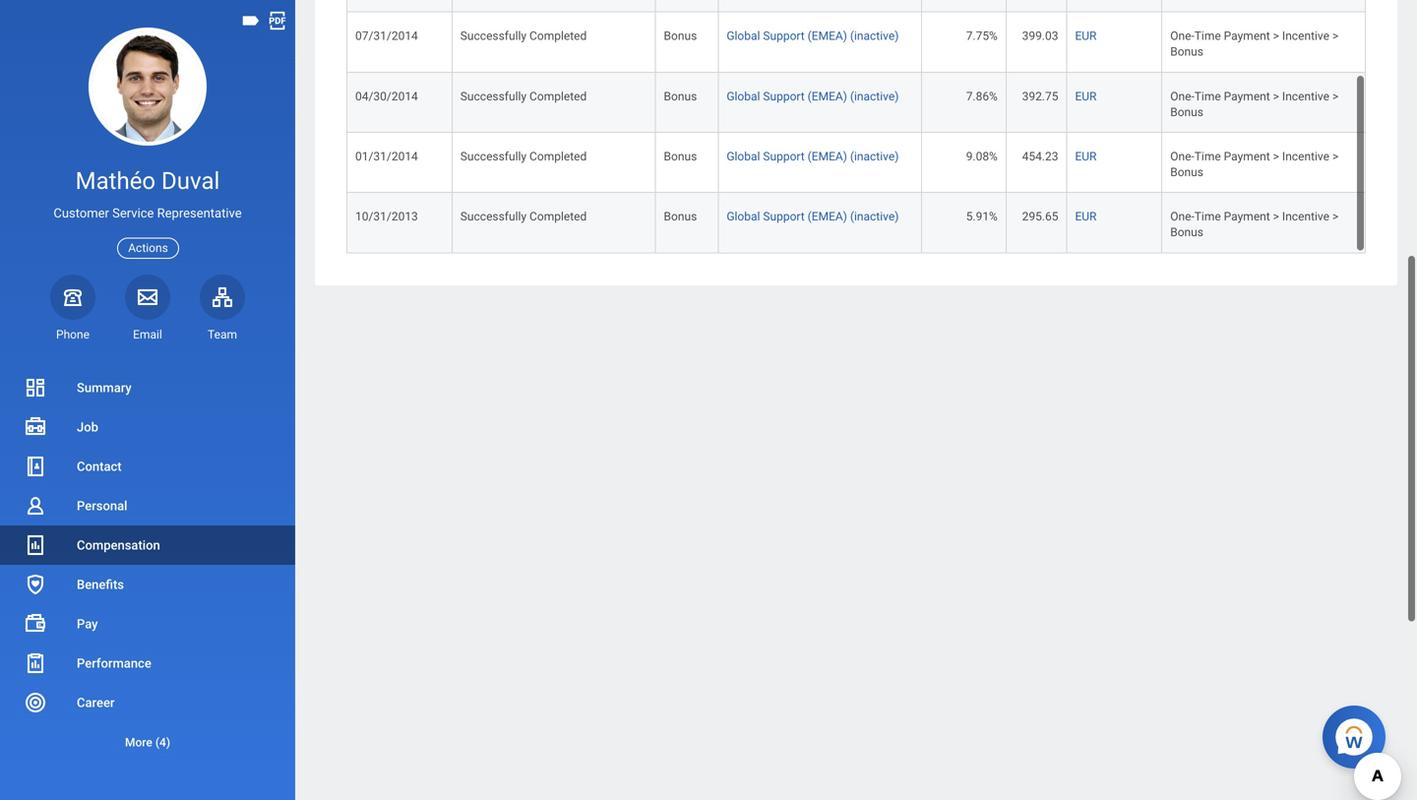 Task type: vqa. For each thing, say whether or not it's contained in the screenshot.
the topmost professional
no



Task type: describe. For each thing, give the bounding box(es) containing it.
pay image
[[24, 612, 47, 636]]

performance link
[[0, 644, 295, 683]]

incentive for first one-time payment > incentive > bonus element from the bottom
[[1283, 210, 1330, 224]]

04/30/2014
[[355, 89, 418, 103]]

global for 7.75%
[[727, 29, 760, 43]]

more
[[125, 736, 152, 750]]

one-time payment > incentive > bonus for first one-time payment > incentive > bonus element from the bottom
[[1171, 210, 1339, 239]]

email button
[[125, 274, 170, 343]]

(emea) for 7.86%
[[808, 89, 848, 103]]

2 one-time payment > incentive > bonus element from the top
[[1171, 85, 1339, 119]]

global support (emea) (inactive) link for 9.08%
[[727, 146, 899, 163]]

4 one-time payment > incentive > bonus element from the top
[[1171, 206, 1339, 239]]

eur link for 392.75
[[1076, 85, 1097, 103]]

actions
[[128, 241, 168, 255]]

one-time payment > incentive > bonus for 3rd one-time payment > incentive > bonus element
[[1171, 150, 1339, 179]]

support for 9.08%
[[763, 150, 805, 163]]

navigation pane region
[[0, 0, 295, 800]]

phone mathéo duval element
[[50, 327, 96, 343]]

pay link
[[0, 605, 295, 644]]

3 one-time payment > incentive > bonus element from the top
[[1171, 146, 1339, 179]]

1 time from the top
[[1195, 29, 1222, 43]]

view printable version (pdf) image
[[267, 10, 288, 32]]

representative
[[157, 206, 242, 221]]

(inactive) for 7.75%
[[851, 29, 899, 43]]

compensation
[[77, 538, 160, 553]]

one- for 3rd one-time payment > incentive > bonus element
[[1171, 150, 1195, 163]]

454.23
[[1023, 150, 1059, 163]]

(4)
[[155, 736, 170, 750]]

job
[[77, 420, 98, 435]]

successfully for 10/31/2013
[[461, 210, 527, 224]]

mathéo duval
[[75, 167, 220, 195]]

1 one-time payment > incentive > bonus element from the top
[[1171, 25, 1339, 59]]

399.03
[[1023, 29, 1059, 43]]

job link
[[0, 408, 295, 447]]

global support (emea) (inactive) for 7.75%
[[727, 29, 899, 43]]

pay
[[77, 617, 98, 632]]

global for 9.08%
[[727, 150, 760, 163]]

01/31/2014
[[355, 150, 418, 163]]

global support (emea) (inactive) link for 7.86%
[[727, 85, 899, 103]]

global for 7.86%
[[727, 89, 760, 103]]

eur link for 454.23
[[1076, 146, 1097, 163]]

eur link for 399.03
[[1076, 25, 1097, 43]]

one-time payment > incentive > bonus for first one-time payment > incentive > bonus element
[[1171, 29, 1339, 59]]

row containing 01/31/2014
[[347, 133, 1367, 193]]

team mathéo duval element
[[200, 327, 245, 343]]

actions button
[[117, 238, 179, 259]]

3 payment from the top
[[1224, 150, 1271, 163]]

5 cell from the left
[[923, 0, 1007, 12]]

global support (emea) (inactive) for 7.86%
[[727, 89, 899, 103]]

mail image
[[136, 285, 159, 309]]

successfully completed for 04/30/2014
[[461, 89, 587, 103]]

3 cell from the left
[[656, 0, 719, 12]]

successfully completed for 01/31/2014
[[461, 150, 587, 163]]

summary image
[[24, 376, 47, 400]]

phone button
[[50, 274, 96, 343]]

9.08%
[[967, 150, 998, 163]]

4 time from the top
[[1195, 210, 1222, 224]]

eur for 295.65
[[1076, 210, 1097, 224]]

duval
[[162, 167, 220, 195]]

contact link
[[0, 447, 295, 486]]

eur link for 295.65
[[1076, 206, 1097, 224]]

392.75
[[1023, 89, 1059, 103]]

10/31/2013
[[355, 210, 418, 224]]

(emea) for 7.75%
[[808, 29, 848, 43]]

summary
[[77, 381, 132, 395]]

career
[[77, 696, 115, 710]]

phone
[[56, 328, 90, 341]]

row containing 04/30/2014
[[347, 73, 1367, 133]]

row containing 10/31/2013
[[347, 193, 1367, 253]]

global for 5.91%
[[727, 210, 760, 224]]

performance
[[77, 656, 151, 671]]



Task type: locate. For each thing, give the bounding box(es) containing it.
4 one- from the top
[[1171, 210, 1195, 224]]

1 cell from the left
[[347, 0, 453, 12]]

4 successfully from the top
[[461, 210, 527, 224]]

incentive
[[1283, 29, 1330, 43], [1283, 89, 1330, 103], [1283, 150, 1330, 163], [1283, 210, 1330, 224]]

successfully completed
[[461, 29, 587, 43], [461, 89, 587, 103], [461, 150, 587, 163], [461, 210, 587, 224]]

2 eur from the top
[[1076, 89, 1097, 103]]

successfully for 01/31/2014
[[461, 150, 527, 163]]

8 cell from the left
[[1163, 0, 1367, 12]]

3 global from the top
[[727, 150, 760, 163]]

incentive for 2nd one-time payment > incentive > bonus element from the top
[[1283, 89, 1330, 103]]

3 successfully completed from the top
[[461, 150, 587, 163]]

2 successfully completed from the top
[[461, 89, 587, 103]]

3 global support (emea) (inactive) from the top
[[727, 150, 899, 163]]

support for 7.86%
[[763, 89, 805, 103]]

2 completed from the top
[[530, 89, 587, 103]]

1 successfully completed from the top
[[461, 29, 587, 43]]

4 payment from the top
[[1224, 210, 1271, 224]]

personal
[[77, 499, 127, 513]]

2 (inactive) from the top
[[851, 89, 899, 103]]

7.75%
[[967, 29, 998, 43]]

contact
[[77, 459, 122, 474]]

3 support from the top
[[763, 150, 805, 163]]

>
[[1274, 29, 1280, 43], [1333, 29, 1339, 43], [1274, 89, 1280, 103], [1333, 89, 1339, 103], [1274, 150, 1280, 163], [1333, 150, 1339, 163], [1274, 210, 1280, 224], [1333, 210, 1339, 224]]

global support (emea) (inactive) link for 7.75%
[[727, 25, 899, 43]]

4 (inactive) from the top
[[851, 210, 899, 224]]

incentive for 3rd one-time payment > incentive > bonus element
[[1283, 150, 1330, 163]]

more (4) button
[[0, 723, 295, 762]]

1 successfully from the top
[[461, 29, 527, 43]]

successfully completed for 07/31/2014
[[461, 29, 587, 43]]

2 global from the top
[[727, 89, 760, 103]]

eur link right 392.75
[[1076, 85, 1097, 103]]

performance image
[[24, 652, 47, 675]]

support
[[763, 29, 805, 43], [763, 89, 805, 103], [763, 150, 805, 163], [763, 210, 805, 224]]

1 global support (emea) (inactive) link from the top
[[727, 25, 899, 43]]

1 payment from the top
[[1224, 29, 1271, 43]]

more (4)
[[125, 736, 170, 750]]

view team image
[[211, 285, 234, 309]]

7.86%
[[967, 89, 998, 103]]

compensation link
[[0, 526, 295, 565]]

1 row from the top
[[347, 0, 1367, 12]]

(emea)
[[808, 29, 848, 43], [808, 89, 848, 103], [808, 150, 848, 163], [808, 210, 848, 224]]

2 (emea) from the top
[[808, 89, 848, 103]]

4 global support (emea) (inactive) from the top
[[727, 210, 899, 224]]

7 cell from the left
[[1068, 0, 1163, 12]]

completed for 01/31/2014
[[530, 150, 587, 163]]

2 one-time payment > incentive > bonus from the top
[[1171, 89, 1339, 119]]

global support (emea) (inactive)
[[727, 29, 899, 43], [727, 89, 899, 103], [727, 150, 899, 163], [727, 210, 899, 224]]

personal link
[[0, 486, 295, 526]]

3 (inactive) from the top
[[851, 150, 899, 163]]

3 eur link from the top
[[1076, 146, 1097, 163]]

3 time from the top
[[1195, 150, 1222, 163]]

global
[[727, 29, 760, 43], [727, 89, 760, 103], [727, 150, 760, 163], [727, 210, 760, 224]]

3 eur from the top
[[1076, 150, 1097, 163]]

2 successfully from the top
[[461, 89, 527, 103]]

completed
[[530, 29, 587, 43], [530, 89, 587, 103], [530, 150, 587, 163], [530, 210, 587, 224]]

3 (emea) from the top
[[808, 150, 848, 163]]

bonus
[[664, 29, 697, 43], [1171, 45, 1204, 59], [664, 89, 697, 103], [1171, 105, 1204, 119], [664, 150, 697, 163], [1171, 165, 1204, 179], [664, 210, 697, 224], [1171, 226, 1204, 239]]

2 time from the top
[[1195, 89, 1222, 103]]

benefits link
[[0, 565, 295, 605]]

2 one- from the top
[[1171, 89, 1195, 103]]

one-time payment > incentive > bonus for 2nd one-time payment > incentive > bonus element from the top
[[1171, 89, 1339, 119]]

row containing 07/31/2014
[[347, 12, 1367, 73]]

career link
[[0, 683, 295, 723]]

personal image
[[24, 494, 47, 518]]

(inactive)
[[851, 29, 899, 43], [851, 89, 899, 103], [851, 150, 899, 163], [851, 210, 899, 224]]

1 (emea) from the top
[[808, 29, 848, 43]]

4 eur link from the top
[[1076, 206, 1097, 224]]

support for 7.75%
[[763, 29, 805, 43]]

eur for 454.23
[[1076, 150, 1097, 163]]

2 incentive from the top
[[1283, 89, 1330, 103]]

completed for 04/30/2014
[[530, 89, 587, 103]]

3 global support (emea) (inactive) link from the top
[[727, 146, 899, 163]]

3 one- from the top
[[1171, 150, 1195, 163]]

1 support from the top
[[763, 29, 805, 43]]

295.65
[[1023, 210, 1059, 224]]

1 one- from the top
[[1171, 29, 1195, 43]]

eur right 454.23
[[1076, 150, 1097, 163]]

team
[[208, 328, 237, 341]]

1 eur from the top
[[1076, 29, 1097, 43]]

job image
[[24, 415, 47, 439]]

email mathéo duval element
[[125, 327, 170, 343]]

eur link right 399.03
[[1076, 25, 1097, 43]]

4 cell from the left
[[719, 0, 923, 12]]

time
[[1195, 29, 1222, 43], [1195, 89, 1222, 103], [1195, 150, 1222, 163], [1195, 210, 1222, 224]]

2 payment from the top
[[1224, 89, 1271, 103]]

4 one-time payment > incentive > bonus from the top
[[1171, 210, 1339, 239]]

global support (emea) (inactive) for 5.91%
[[727, 210, 899, 224]]

completed for 07/31/2014
[[530, 29, 587, 43]]

global support (emea) (inactive) link for 5.91%
[[727, 206, 899, 224]]

benefits image
[[24, 573, 47, 597]]

benefits
[[77, 577, 124, 592]]

(emea) for 5.91%
[[808, 210, 848, 224]]

one- for first one-time payment > incentive > bonus element from the bottom
[[1171, 210, 1195, 224]]

4 support from the top
[[763, 210, 805, 224]]

2 eur link from the top
[[1076, 85, 1097, 103]]

list
[[0, 368, 295, 762]]

incentive for first one-time payment > incentive > bonus element
[[1283, 29, 1330, 43]]

1 incentive from the top
[[1283, 29, 1330, 43]]

1 global support (emea) (inactive) from the top
[[727, 29, 899, 43]]

one-
[[1171, 29, 1195, 43], [1171, 89, 1195, 103], [1171, 150, 1195, 163], [1171, 210, 1195, 224]]

3 successfully from the top
[[461, 150, 527, 163]]

mathéo
[[75, 167, 156, 195]]

eur right 392.75
[[1076, 89, 1097, 103]]

successfully
[[461, 29, 527, 43], [461, 89, 527, 103], [461, 150, 527, 163], [461, 210, 527, 224]]

service
[[112, 206, 154, 221]]

2 row from the top
[[347, 12, 1367, 73]]

support for 5.91%
[[763, 210, 805, 224]]

(inactive) for 7.86%
[[851, 89, 899, 103]]

one- for 2nd one-time payment > incentive > bonus element from the top
[[1171, 89, 1195, 103]]

(emea) for 9.08%
[[808, 150, 848, 163]]

2 support from the top
[[763, 89, 805, 103]]

customer service representative
[[54, 206, 242, 221]]

4 eur from the top
[[1076, 210, 1097, 224]]

eur for 399.03
[[1076, 29, 1097, 43]]

team link
[[200, 274, 245, 343]]

4 row from the top
[[347, 133, 1367, 193]]

4 global support (emea) (inactive) link from the top
[[727, 206, 899, 224]]

(inactive) for 5.91%
[[851, 210, 899, 224]]

6 cell from the left
[[1007, 0, 1068, 12]]

2 global support (emea) (inactive) from the top
[[727, 89, 899, 103]]

4 global from the top
[[727, 210, 760, 224]]

eur for 392.75
[[1076, 89, 1097, 103]]

list containing summary
[[0, 368, 295, 762]]

3 incentive from the top
[[1283, 150, 1330, 163]]

eur right 295.65
[[1076, 210, 1097, 224]]

eur right 399.03
[[1076, 29, 1097, 43]]

phone image
[[59, 285, 87, 309]]

(inactive) for 9.08%
[[851, 150, 899, 163]]

tag image
[[240, 10, 262, 32]]

4 (emea) from the top
[[808, 210, 848, 224]]

4 successfully completed from the top
[[461, 210, 587, 224]]

contact image
[[24, 455, 47, 478]]

cell
[[347, 0, 453, 12], [453, 0, 656, 12], [656, 0, 719, 12], [719, 0, 923, 12], [923, 0, 1007, 12], [1007, 0, 1068, 12], [1068, 0, 1163, 12], [1163, 0, 1367, 12]]

successfully for 04/30/2014
[[461, 89, 527, 103]]

career image
[[24, 691, 47, 715]]

1 completed from the top
[[530, 29, 587, 43]]

1 eur link from the top
[[1076, 25, 1097, 43]]

successfully for 07/31/2014
[[461, 29, 527, 43]]

4 incentive from the top
[[1283, 210, 1330, 224]]

eur link
[[1076, 25, 1097, 43], [1076, 85, 1097, 103], [1076, 146, 1097, 163], [1076, 206, 1097, 224]]

compensation image
[[24, 534, 47, 557]]

payment
[[1224, 29, 1271, 43], [1224, 89, 1271, 103], [1224, 150, 1271, 163], [1224, 210, 1271, 224]]

1 (inactive) from the top
[[851, 29, 899, 43]]

2 cell from the left
[[453, 0, 656, 12]]

3 completed from the top
[[530, 150, 587, 163]]

one-time payment > incentive > bonus
[[1171, 29, 1339, 59], [1171, 89, 1339, 119], [1171, 150, 1339, 179], [1171, 210, 1339, 239]]

completed for 10/31/2013
[[530, 210, 587, 224]]

workday assistant region
[[1323, 698, 1394, 769]]

summary link
[[0, 368, 295, 408]]

row
[[347, 0, 1367, 12], [347, 12, 1367, 73], [347, 73, 1367, 133], [347, 133, 1367, 193], [347, 193, 1367, 253]]

one-time payment > incentive > bonus element
[[1171, 25, 1339, 59], [1171, 85, 1339, 119], [1171, 146, 1339, 179], [1171, 206, 1339, 239]]

eur link right 295.65
[[1076, 206, 1097, 224]]

customer
[[54, 206, 109, 221]]

eur link right 454.23
[[1076, 146, 1097, 163]]

eur
[[1076, 29, 1097, 43], [1076, 89, 1097, 103], [1076, 150, 1097, 163], [1076, 210, 1097, 224]]

global support (emea) (inactive) link
[[727, 25, 899, 43], [727, 85, 899, 103], [727, 146, 899, 163], [727, 206, 899, 224]]

3 row from the top
[[347, 73, 1367, 133]]

1 global from the top
[[727, 29, 760, 43]]

4 completed from the top
[[530, 210, 587, 224]]

more (4) button
[[0, 731, 295, 755]]

5 row from the top
[[347, 193, 1367, 253]]

global support (emea) (inactive) for 9.08%
[[727, 150, 899, 163]]

07/31/2014
[[355, 29, 418, 43]]

1 one-time payment > incentive > bonus from the top
[[1171, 29, 1339, 59]]

one- for first one-time payment > incentive > bonus element
[[1171, 29, 1195, 43]]

2 global support (emea) (inactive) link from the top
[[727, 85, 899, 103]]

5.91%
[[967, 210, 998, 224]]

3 one-time payment > incentive > bonus from the top
[[1171, 150, 1339, 179]]

email
[[133, 328, 162, 341]]

successfully completed for 10/31/2013
[[461, 210, 587, 224]]



